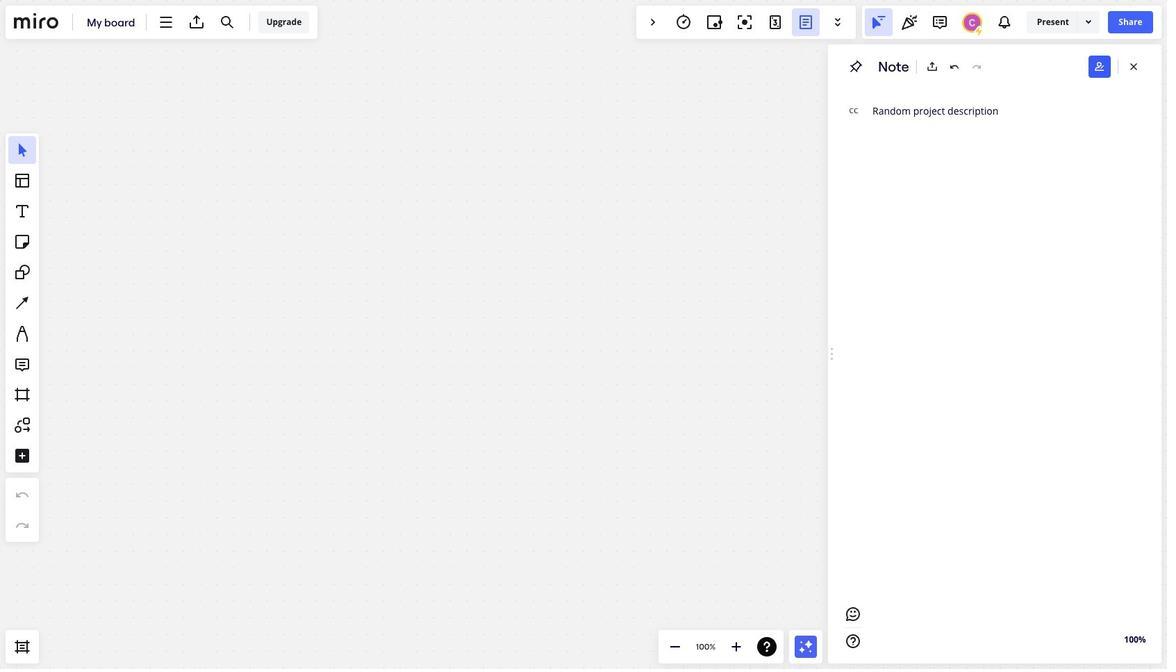 Task type: describe. For each thing, give the bounding box(es) containing it.
communication toolbar
[[862, 6, 1162, 39]]

hide authorship image
[[1094, 61, 1106, 72]]

feed image
[[996, 14, 1013, 31]]

undo image
[[949, 61, 960, 72]]

board toolbar
[[6, 6, 318, 39]]

search image
[[219, 14, 236, 31]]

export this board image
[[189, 14, 205, 31]]

comment image
[[932, 14, 948, 31]]

reactions image
[[901, 14, 918, 31]]

close image
[[1129, 61, 1140, 72]]

help and shortcuts image
[[845, 633, 862, 650]]

creation toolbar
[[6, 44, 39, 630]]

hide apps image
[[645, 14, 662, 31]]



Task type: locate. For each thing, give the bounding box(es) containing it.
open frames image
[[14, 639, 31, 655]]

export image
[[927, 61, 938, 72]]

collaboration toolbar
[[637, 6, 856, 39]]

2 horizontal spatial spagx image
[[1083, 16, 1094, 27]]

hide collaborators' cursors image
[[871, 14, 887, 31]]

1 horizontal spatial spagx image
[[973, 25, 985, 36]]

how do you like visual notes? image
[[845, 606, 862, 623]]

0 horizontal spatial spagx image
[[849, 60, 863, 74]]

spagx image
[[1083, 16, 1094, 27], [973, 25, 985, 36], [849, 60, 863, 74]]

main menu image
[[158, 14, 175, 31]]



Task type: vqa. For each thing, say whether or not it's contained in the screenshot.
Feed icon
yes



